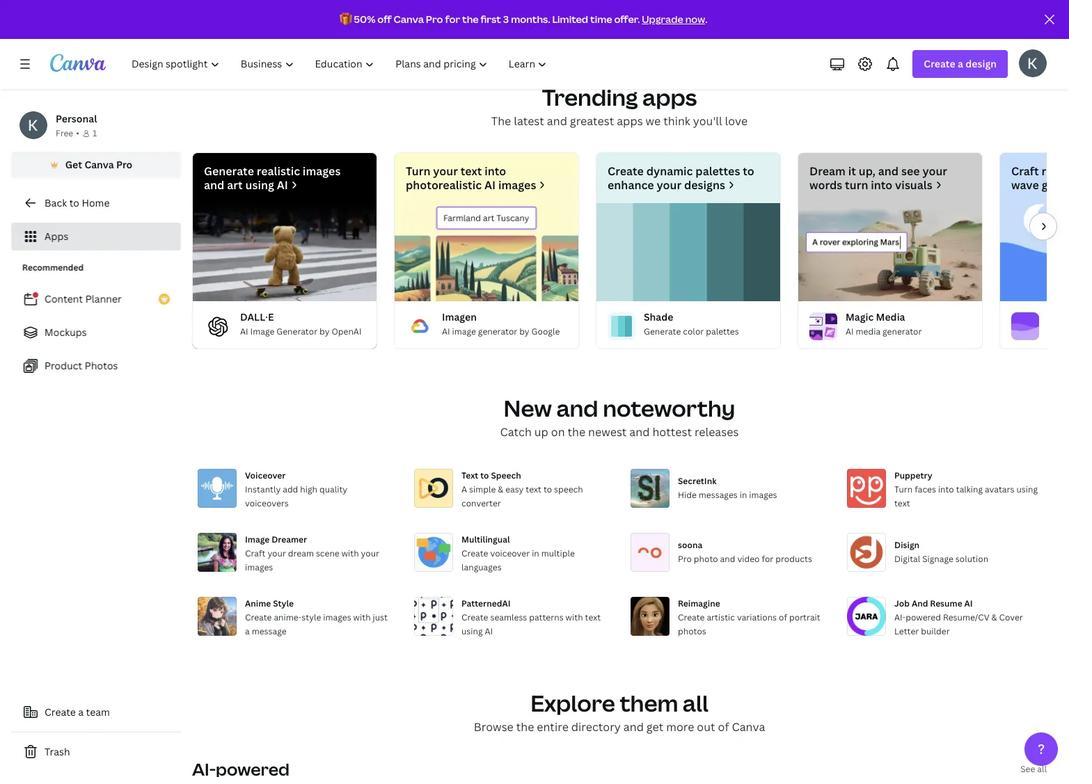 Task type: vqa. For each thing, say whether or not it's contained in the screenshot.


Task type: describe. For each thing, give the bounding box(es) containing it.
get canva pro button
[[11, 152, 181, 178]]

the for off
[[462, 13, 479, 26]]

media
[[876, 310, 906, 324]]

love
[[725, 113, 748, 129]]

builder
[[921, 626, 950, 638]]

powered
[[906, 612, 941, 624]]

see all button
[[1021, 763, 1047, 777]]

a for team
[[78, 706, 84, 719]]

into for puppetry turn faces into talking avatars using text
[[939, 484, 954, 496]]

dynamic
[[647, 164, 693, 179]]

text inside text to speech a simple & easy text to speech converter
[[526, 484, 542, 496]]

ai inside patternedai create seamless patterns with text using ai
[[485, 626, 493, 638]]

using for puppetry turn faces into talking avatars using text
[[1017, 484, 1038, 496]]

get
[[65, 158, 82, 171]]

ai inside 'generate realistic images and art using ai'
[[277, 178, 288, 193]]

time
[[590, 13, 612, 26]]

scene
[[316, 548, 340, 560]]

visuals
[[896, 178, 933, 193]]

soona pro photo and video for products
[[678, 540, 812, 565]]

•
[[76, 127, 79, 139]]

job
[[895, 598, 910, 610]]

patternedai
[[462, 598, 511, 610]]

video
[[738, 553, 760, 565]]

🎁
[[340, 13, 352, 26]]

generate inside shade generate color palettes
[[644, 326, 681, 338]]

create inside patternedai create seamless patterns with text using ai
[[462, 612, 488, 624]]

images inside anime style create anime-style images with just a message
[[323, 612, 351, 624]]

ai inside turn your text into photorealistic ai images
[[485, 178, 496, 193]]

style
[[273, 598, 294, 610]]

of inside explore them all browse the entire directory and get more out of canva
[[718, 720, 729, 735]]

and up the on at the bottom of the page
[[557, 393, 599, 423]]

anime
[[245, 598, 271, 610]]

job and resume ai ai-powered resume/cv & cover letter builder
[[895, 598, 1023, 638]]

digital
[[895, 553, 921, 565]]

text inside turn your text into photorealistic ai images
[[461, 164, 482, 179]]

wave generator image
[[1001, 203, 1070, 301]]

50%
[[354, 13, 376, 26]]

reimagine
[[678, 598, 720, 610]]

designs
[[684, 178, 726, 193]]

to left speech
[[544, 484, 552, 496]]

top level navigation element
[[123, 50, 559, 78]]

with for images
[[353, 612, 371, 624]]

free
[[56, 127, 73, 139]]

create a design button
[[913, 50, 1008, 78]]

up
[[535, 425, 549, 440]]

and inside the dream it up, and see your words turn into visuals
[[879, 164, 899, 179]]

resume
[[930, 598, 963, 610]]

photos
[[85, 359, 118, 373]]

just
[[373, 612, 388, 624]]

disign
[[895, 540, 920, 551]]

explore
[[531, 689, 615, 719]]

and
[[912, 598, 928, 610]]

voiceover instantly add high quality voiceovers
[[245, 470, 348, 510]]

secretink hide messages in images
[[678, 476, 777, 501]]

using inside 'generate realistic images and art using ai'
[[245, 178, 274, 193]]

new and noteworthy catch up on the newest and hottest releases
[[500, 393, 739, 440]]

browse
[[474, 720, 514, 735]]

get
[[647, 720, 664, 735]]

content planner
[[45, 292, 122, 306]]

images inside turn your text into photorealistic ai images
[[498, 178, 536, 193]]

with for scene
[[342, 548, 359, 560]]

trending apps the latest and greatest apps we think you'll love
[[491, 82, 748, 129]]

entire
[[537, 720, 569, 735]]

catch
[[500, 425, 532, 440]]

messages
[[699, 489, 738, 501]]

text
[[462, 470, 479, 482]]

0 vertical spatial pro
[[426, 13, 443, 26]]

kendall parks image
[[1019, 49, 1047, 77]]

product
[[45, 359, 82, 373]]

all inside explore them all browse the entire directory and get more out of canva
[[683, 689, 709, 719]]

variations
[[737, 612, 777, 624]]

more
[[667, 720, 695, 735]]

for for pro
[[445, 13, 460, 26]]

trash link
[[11, 739, 181, 767]]

upgrade now button
[[642, 13, 705, 26]]

voiceover
[[490, 548, 530, 560]]

generator inside magic media ai media generator
[[883, 326, 922, 338]]

design
[[966, 57, 997, 70]]

home
[[82, 196, 110, 210]]

& inside job and resume ai ai-powered resume/cv & cover letter builder
[[992, 612, 997, 624]]

puppetry turn faces into talking avatars using text
[[895, 470, 1038, 510]]

products
[[776, 553, 812, 565]]

months.
[[511, 13, 550, 26]]

image inside dall·e ai image generator by openai
[[250, 326, 275, 338]]

trash
[[45, 746, 70, 759]]

3
[[503, 13, 509, 26]]

google
[[532, 326, 560, 338]]

by for generate realistic images and art using ai
[[320, 326, 330, 338]]

artistic
[[707, 612, 735, 624]]

limited
[[552, 13, 588, 26]]

product photos
[[45, 359, 118, 373]]

words
[[810, 178, 843, 193]]

turn inside puppetry turn faces into talking avatars using text
[[895, 484, 913, 496]]

0 vertical spatial imagen image
[[395, 203, 579, 301]]

see
[[1021, 764, 1036, 776]]

ai inside the imagen ai image generator by google
[[442, 326, 450, 338]]

dream
[[810, 164, 846, 179]]

reimagine create artistic variations of portrait photos
[[678, 598, 821, 638]]

hottest
[[653, 425, 692, 440]]

patterns
[[529, 612, 564, 624]]

for for video
[[762, 553, 774, 565]]

high
[[300, 484, 318, 496]]

speech
[[491, 470, 521, 482]]

your inside turn your text into photorealistic ai images
[[433, 164, 458, 179]]

color
[[683, 326, 704, 338]]

create a team
[[45, 706, 110, 719]]

0 vertical spatial shade image
[[597, 203, 781, 301]]

dall·e image
[[193, 203, 377, 301]]

avatars
[[985, 484, 1015, 496]]

images inside 'image dreamer craft your dream scene with your images'
[[245, 562, 273, 574]]

converter
[[462, 498, 501, 510]]

explore them all browse the entire directory and get more out of canva
[[474, 689, 765, 735]]

your inside create dynamic palettes to enhance your designs
[[657, 178, 682, 193]]

image inside 'image dreamer craft your dream scene with your images'
[[245, 534, 270, 546]]

multilingual create voiceover in multiple languages
[[462, 534, 575, 574]]

the
[[491, 113, 511, 129]]

trending
[[542, 82, 638, 112]]



Task type: locate. For each thing, give the bounding box(es) containing it.
1 horizontal spatial generate
[[644, 326, 681, 338]]

using right art
[[245, 178, 274, 193]]

of right out
[[718, 720, 729, 735]]

palettes right color
[[706, 326, 739, 338]]

by left openai
[[320, 326, 330, 338]]

2 vertical spatial canva
[[732, 720, 765, 735]]

text
[[461, 164, 482, 179], [526, 484, 542, 496], [895, 498, 910, 510], [585, 612, 601, 624]]

portrait
[[790, 612, 821, 624]]

create down patternedai
[[462, 612, 488, 624]]

apps left we
[[617, 113, 643, 129]]

images right messages
[[749, 489, 777, 501]]

cover
[[1000, 612, 1023, 624]]

ai down dall·e
[[240, 326, 248, 338]]

using for patternedai create seamless patterns with text using ai
[[462, 626, 483, 638]]

1 horizontal spatial in
[[740, 489, 747, 501]]

the for noteworthy
[[568, 425, 586, 440]]

hide
[[678, 489, 697, 501]]

create down anime
[[245, 612, 272, 624]]

canva inside button
[[85, 158, 114, 171]]

1 horizontal spatial for
[[762, 553, 774, 565]]

ai inside magic media ai media generator
[[846, 326, 854, 338]]

pro up back to home link on the top left of the page
[[116, 158, 133, 171]]

0 horizontal spatial &
[[498, 484, 504, 496]]

ai left image
[[442, 326, 450, 338]]

0 horizontal spatial using
[[245, 178, 274, 193]]

1 horizontal spatial turn
[[895, 484, 913, 496]]

into for turn your text into photorealistic ai images
[[485, 164, 506, 179]]

& left easy
[[498, 484, 504, 496]]

palettes inside shade generate color palettes
[[706, 326, 739, 338]]

pro inside soona pro photo and video for products
[[678, 553, 692, 565]]

shade generate color palettes
[[644, 310, 739, 338]]

images inside secretink hide messages in images
[[749, 489, 777, 501]]

and inside soona pro photo and video for products
[[720, 553, 736, 565]]

create dynamic palettes to enhance your designs
[[608, 164, 755, 193]]

0 vertical spatial craft
[[1012, 164, 1039, 179]]

using inside puppetry turn faces into talking avatars using text
[[1017, 484, 1038, 496]]

1 vertical spatial pro
[[116, 158, 133, 171]]

magic media image
[[799, 203, 982, 301]]

ai-
[[895, 612, 906, 624]]

to up simple
[[481, 470, 489, 482]]

create inside create a design dropdown button
[[924, 57, 956, 70]]

and inside 'generate realistic images and art using ai'
[[204, 178, 224, 193]]

images right style
[[323, 612, 351, 624]]

images inside 'generate realistic images and art using ai'
[[303, 164, 341, 179]]

to inside create dynamic palettes to enhance your designs
[[743, 164, 755, 179]]

and inside explore them all browse the entire directory and get more out of canva
[[624, 720, 644, 735]]

dall·e ai image generator by openai
[[240, 310, 362, 338]]

imagen ai image generator by google
[[442, 310, 560, 338]]

first
[[481, 13, 501, 26]]

images
[[303, 164, 341, 179], [498, 178, 536, 193], [749, 489, 777, 501], [245, 562, 273, 574], [323, 612, 351, 624]]

craft left the 'rando'
[[1012, 164, 1039, 179]]

by inside the imagen ai image generator by google
[[520, 326, 530, 338]]

0 vertical spatial palettes
[[696, 164, 740, 179]]

and left art
[[204, 178, 224, 193]]

create a team button
[[11, 699, 181, 727]]

1 vertical spatial using
[[1017, 484, 1038, 496]]

personal
[[56, 112, 97, 125]]

2 vertical spatial pro
[[678, 553, 692, 565]]

ai inside dall·e ai image generator by openai
[[240, 326, 248, 338]]

1 horizontal spatial of
[[779, 612, 788, 624]]

1 vertical spatial turn
[[895, 484, 913, 496]]

turn your text into photorealistic ai images
[[406, 164, 536, 193]]

and right up,
[[879, 164, 899, 179]]

with left just
[[353, 612, 371, 624]]

create left the dynamic
[[608, 164, 644, 179]]

patternedai create seamless patterns with text using ai
[[462, 598, 601, 638]]

a inside dropdown button
[[958, 57, 964, 70]]

2 vertical spatial using
[[462, 626, 483, 638]]

1 horizontal spatial all
[[1038, 764, 1047, 776]]

message
[[252, 626, 287, 638]]

2 horizontal spatial canva
[[732, 720, 765, 735]]

solution
[[956, 553, 989, 565]]

0 horizontal spatial pro
[[116, 158, 133, 171]]

ai up resume/cv
[[965, 598, 973, 610]]

the right the on at the bottom of the page
[[568, 425, 586, 440]]

generate left realistic
[[204, 164, 254, 179]]

0 vertical spatial all
[[683, 689, 709, 719]]

shade image down designs at the right of page
[[597, 203, 781, 301]]

& inside text to speech a simple & easy text to speech converter
[[498, 484, 504, 496]]

ai right art
[[277, 178, 288, 193]]

the left entire
[[516, 720, 534, 735]]

all up out
[[683, 689, 709, 719]]

anime-
[[274, 612, 302, 624]]

create inside create dynamic palettes to enhance your designs
[[608, 164, 644, 179]]

for right video
[[762, 553, 774, 565]]

2 vertical spatial the
[[516, 720, 534, 735]]

1 vertical spatial palettes
[[706, 326, 739, 338]]

generate down shade
[[644, 326, 681, 338]]

shade
[[644, 310, 674, 324]]

2 horizontal spatial the
[[568, 425, 586, 440]]

1 vertical spatial in
[[532, 548, 539, 560]]

1 vertical spatial generate
[[644, 326, 681, 338]]

with right patterns
[[566, 612, 583, 624]]

palettes inside create dynamic palettes to enhance your designs
[[696, 164, 740, 179]]

turn inside turn your text into photorealistic ai images
[[406, 164, 431, 179]]

a inside anime style create anime-style images with just a message
[[245, 626, 250, 638]]

upgrade
[[642, 13, 684, 26]]

for left first
[[445, 13, 460, 26]]

1 horizontal spatial craft
[[1012, 164, 1039, 179]]

1 horizontal spatial pro
[[426, 13, 443, 26]]

of inside reimagine create artistic variations of portrait photos
[[779, 612, 788, 624]]

1 vertical spatial imagen image
[[406, 313, 434, 340]]

shade image
[[597, 203, 781, 301], [608, 313, 636, 340]]

1 vertical spatial &
[[992, 612, 997, 624]]

simple
[[469, 484, 496, 496]]

them
[[620, 689, 678, 719]]

now
[[686, 13, 705, 26]]

and right latest
[[547, 113, 567, 129]]

signage
[[923, 553, 954, 565]]

multiple
[[542, 548, 575, 560]]

text to speech a simple & easy text to speech converter
[[462, 470, 583, 510]]

in inside secretink hide messages in images
[[740, 489, 747, 501]]

all right see
[[1038, 764, 1047, 776]]

by for turn your text into photorealistic ai images
[[520, 326, 530, 338]]

0 horizontal spatial canva
[[85, 158, 114, 171]]

openai
[[332, 326, 362, 338]]

canva right get
[[85, 158, 114, 171]]

generator
[[277, 326, 318, 338]]

by inside dall·e ai image generator by openai
[[320, 326, 330, 338]]

0 vertical spatial in
[[740, 489, 747, 501]]

generate inside 'generate realistic images and art using ai'
[[204, 164, 254, 179]]

latest
[[514, 113, 544, 129]]

2 generator from the left
[[883, 326, 922, 338]]

quality
[[320, 484, 348, 496]]

1 horizontal spatial a
[[245, 626, 250, 638]]

with inside patternedai create seamless patterns with text using ai
[[566, 612, 583, 624]]

magic media image
[[810, 313, 838, 340]]

0 horizontal spatial in
[[532, 548, 539, 560]]

a for design
[[958, 57, 964, 70]]

2 horizontal spatial using
[[1017, 484, 1038, 496]]

faces
[[915, 484, 936, 496]]

of left portrait
[[779, 612, 788, 624]]

recommended
[[22, 262, 84, 274]]

ai down magic
[[846, 326, 854, 338]]

1 vertical spatial for
[[762, 553, 774, 565]]

canva
[[394, 13, 424, 26], [85, 158, 114, 171], [732, 720, 765, 735]]

see all
[[1021, 764, 1047, 776]]

and left get
[[624, 720, 644, 735]]

0 vertical spatial image
[[250, 326, 275, 338]]

imagen
[[442, 310, 477, 324]]

0 vertical spatial of
[[779, 612, 788, 624]]

apps up the think
[[643, 82, 697, 112]]

create left design
[[924, 57, 956, 70]]

a left design
[[958, 57, 964, 70]]

mockups
[[45, 326, 87, 339]]

and left video
[[720, 553, 736, 565]]

1 vertical spatial apps
[[617, 113, 643, 129]]

0 vertical spatial canva
[[394, 13, 424, 26]]

to right designs at the right of page
[[743, 164, 755, 179]]

0 horizontal spatial turn
[[406, 164, 431, 179]]

the left first
[[462, 13, 479, 26]]

image down dall·e
[[250, 326, 275, 338]]

magic media ai media generator
[[846, 310, 922, 338]]

anime style create anime-style images with just a message
[[245, 598, 388, 638]]

text inside puppetry turn faces into talking avatars using text
[[895, 498, 910, 510]]

dream it up, and see your words turn into visuals
[[810, 164, 948, 193]]

text inside patternedai create seamless patterns with text using ai
[[585, 612, 601, 624]]

create up photos
[[678, 612, 705, 624]]

0 horizontal spatial into
[[485, 164, 506, 179]]

shade image left shade
[[608, 313, 636, 340]]

0 horizontal spatial by
[[320, 326, 330, 338]]

canva right off
[[394, 13, 424, 26]]

you'll
[[693, 113, 723, 129]]

out
[[697, 720, 716, 735]]

voiceovers
[[245, 498, 289, 510]]

craft rando button
[[995, 152, 1070, 349]]

dall·e image
[[204, 313, 232, 340]]

2 horizontal spatial a
[[958, 57, 964, 70]]

image
[[250, 326, 275, 338], [245, 534, 270, 546]]

1 horizontal spatial using
[[462, 626, 483, 638]]

enhance
[[608, 178, 654, 193]]

back to home link
[[11, 189, 181, 217]]

into right the faces
[[939, 484, 954, 496]]

pro inside button
[[116, 158, 133, 171]]

list
[[11, 285, 181, 380]]

1 horizontal spatial by
[[520, 326, 530, 338]]

1 by from the left
[[320, 326, 330, 338]]

palettes right the dynamic
[[696, 164, 740, 179]]

apps link
[[11, 223, 181, 251]]

think
[[664, 113, 691, 129]]

off
[[378, 13, 392, 26]]

with
[[342, 548, 359, 560], [353, 612, 371, 624], [566, 612, 583, 624]]

craft inside 'image dreamer craft your dream scene with your images'
[[245, 548, 266, 560]]

0 vertical spatial a
[[958, 57, 964, 70]]

1 generator from the left
[[478, 326, 518, 338]]

the inside new and noteworthy catch up on the newest and hottest releases
[[568, 425, 586, 440]]

using inside patternedai create seamless patterns with text using ai
[[462, 626, 483, 638]]

1
[[93, 127, 97, 139]]

team
[[86, 706, 110, 719]]

in for images
[[740, 489, 747, 501]]

ai down seamless
[[485, 626, 493, 638]]

turn
[[406, 164, 431, 179], [895, 484, 913, 496]]

a left message
[[245, 626, 250, 638]]

to
[[743, 164, 755, 179], [69, 196, 79, 210], [481, 470, 489, 482], [544, 484, 552, 496]]

0 vertical spatial turn
[[406, 164, 431, 179]]

photorealistic
[[406, 178, 482, 193]]

it
[[849, 164, 856, 179]]

easy
[[506, 484, 524, 496]]

for
[[445, 13, 460, 26], [762, 553, 774, 565]]

images up anime
[[245, 562, 273, 574]]

generator down media
[[883, 326, 922, 338]]

create inside reimagine create artistic variations of portrait photos
[[678, 612, 705, 624]]

0 horizontal spatial for
[[445, 13, 460, 26]]

list containing content planner
[[11, 285, 181, 380]]

instantly
[[245, 484, 281, 496]]

create inside multilingual create voiceover in multiple languages
[[462, 548, 488, 560]]

with inside anime style create anime-style images with just a message
[[353, 612, 371, 624]]

by left google
[[520, 326, 530, 338]]

and right newest
[[630, 425, 650, 440]]

0 horizontal spatial of
[[718, 720, 729, 735]]

pro down soona in the bottom of the page
[[678, 553, 692, 565]]

with right scene
[[342, 548, 359, 560]]

1 vertical spatial of
[[718, 720, 729, 735]]

the inside explore them all browse the entire directory and get more out of canva
[[516, 720, 534, 735]]

new
[[504, 393, 552, 423]]

1 horizontal spatial generator
[[883, 326, 922, 338]]

2 horizontal spatial into
[[939, 484, 954, 496]]

1 vertical spatial image
[[245, 534, 270, 546]]

craft left the dream
[[245, 548, 266, 560]]

1 horizontal spatial canva
[[394, 13, 424, 26]]

create inside create a team button
[[45, 706, 76, 719]]

a left team
[[78, 706, 84, 719]]

1 vertical spatial the
[[568, 425, 586, 440]]

for inside soona pro photo and video for products
[[762, 553, 774, 565]]

0 vertical spatial generate
[[204, 164, 254, 179]]

ai inside job and resume ai ai-powered resume/cv & cover letter builder
[[965, 598, 973, 610]]

canva inside explore them all browse the entire directory and get more out of canva
[[732, 720, 765, 735]]

1 vertical spatial a
[[245, 626, 250, 638]]

0 vertical spatial using
[[245, 178, 274, 193]]

0 vertical spatial the
[[462, 13, 479, 26]]

1 vertical spatial shade image
[[608, 313, 636, 340]]

letter
[[895, 626, 919, 638]]

2 horizontal spatial pro
[[678, 553, 692, 565]]

0 vertical spatial apps
[[643, 82, 697, 112]]

pro right off
[[426, 13, 443, 26]]

offer.
[[614, 13, 640, 26]]

magic
[[846, 310, 874, 324]]

in inside multilingual create voiceover in multiple languages
[[532, 548, 539, 560]]

directory
[[571, 720, 621, 735]]

dream
[[288, 548, 314, 560]]

talking
[[956, 484, 983, 496]]

generator inside the imagen ai image generator by google
[[478, 326, 518, 338]]

1 horizontal spatial &
[[992, 612, 997, 624]]

create up languages
[[462, 548, 488, 560]]

images down latest
[[498, 178, 536, 193]]

0 horizontal spatial craft
[[245, 548, 266, 560]]

create inside anime style create anime-style images with just a message
[[245, 612, 272, 624]]

a inside button
[[78, 706, 84, 719]]

secretink
[[678, 476, 717, 487]]

and inside trending apps the latest and greatest apps we think you'll love
[[547, 113, 567, 129]]

of
[[779, 612, 788, 624], [718, 720, 729, 735]]

0 vertical spatial for
[[445, 13, 460, 26]]

languages
[[462, 562, 502, 574]]

0 horizontal spatial a
[[78, 706, 84, 719]]

0 horizontal spatial generate
[[204, 164, 254, 179]]

into right 'turn'
[[871, 178, 893, 193]]

image left dreamer
[[245, 534, 270, 546]]

1 vertical spatial craft
[[245, 548, 266, 560]]

to right back
[[69, 196, 79, 210]]

using down patternedai
[[462, 626, 483, 638]]

canva right out
[[732, 720, 765, 735]]

in right messages
[[740, 489, 747, 501]]

realistic
[[257, 164, 300, 179]]

free •
[[56, 127, 79, 139]]

we
[[646, 113, 661, 129]]

craft inside craft rando
[[1012, 164, 1039, 179]]

see
[[902, 164, 920, 179]]

into down the
[[485, 164, 506, 179]]

all inside button
[[1038, 764, 1047, 776]]

generator right image
[[478, 326, 518, 338]]

multilingual
[[462, 534, 510, 546]]

into inside puppetry turn faces into talking avatars using text
[[939, 484, 954, 496]]

content
[[45, 292, 83, 306]]

0 horizontal spatial all
[[683, 689, 709, 719]]

greatest
[[570, 113, 614, 129]]

1 vertical spatial canva
[[85, 158, 114, 171]]

with inside 'image dreamer craft your dream scene with your images'
[[342, 548, 359, 560]]

2 vertical spatial a
[[78, 706, 84, 719]]

1 vertical spatial all
[[1038, 764, 1047, 776]]

2 by from the left
[[520, 326, 530, 338]]

imagen image
[[395, 203, 579, 301], [406, 313, 434, 340]]

wave generator image
[[1012, 313, 1040, 340]]

into inside turn your text into photorealistic ai images
[[485, 164, 506, 179]]

0 horizontal spatial the
[[462, 13, 479, 26]]

media
[[856, 326, 881, 338]]

1 horizontal spatial the
[[516, 720, 534, 735]]

ai right photorealistic
[[485, 178, 496, 193]]

your inside the dream it up, and see your words turn into visuals
[[923, 164, 948, 179]]

speech
[[554, 484, 583, 496]]

0 horizontal spatial generator
[[478, 326, 518, 338]]

0 vertical spatial &
[[498, 484, 504, 496]]

in for multiple
[[532, 548, 539, 560]]

using right the avatars
[[1017, 484, 1038, 496]]

& left "cover"
[[992, 612, 997, 624]]

create left team
[[45, 706, 76, 719]]

into inside the dream it up, and see your words turn into visuals
[[871, 178, 893, 193]]

images right realistic
[[303, 164, 341, 179]]

in left multiple in the bottom right of the page
[[532, 548, 539, 560]]

1 horizontal spatial into
[[871, 178, 893, 193]]



